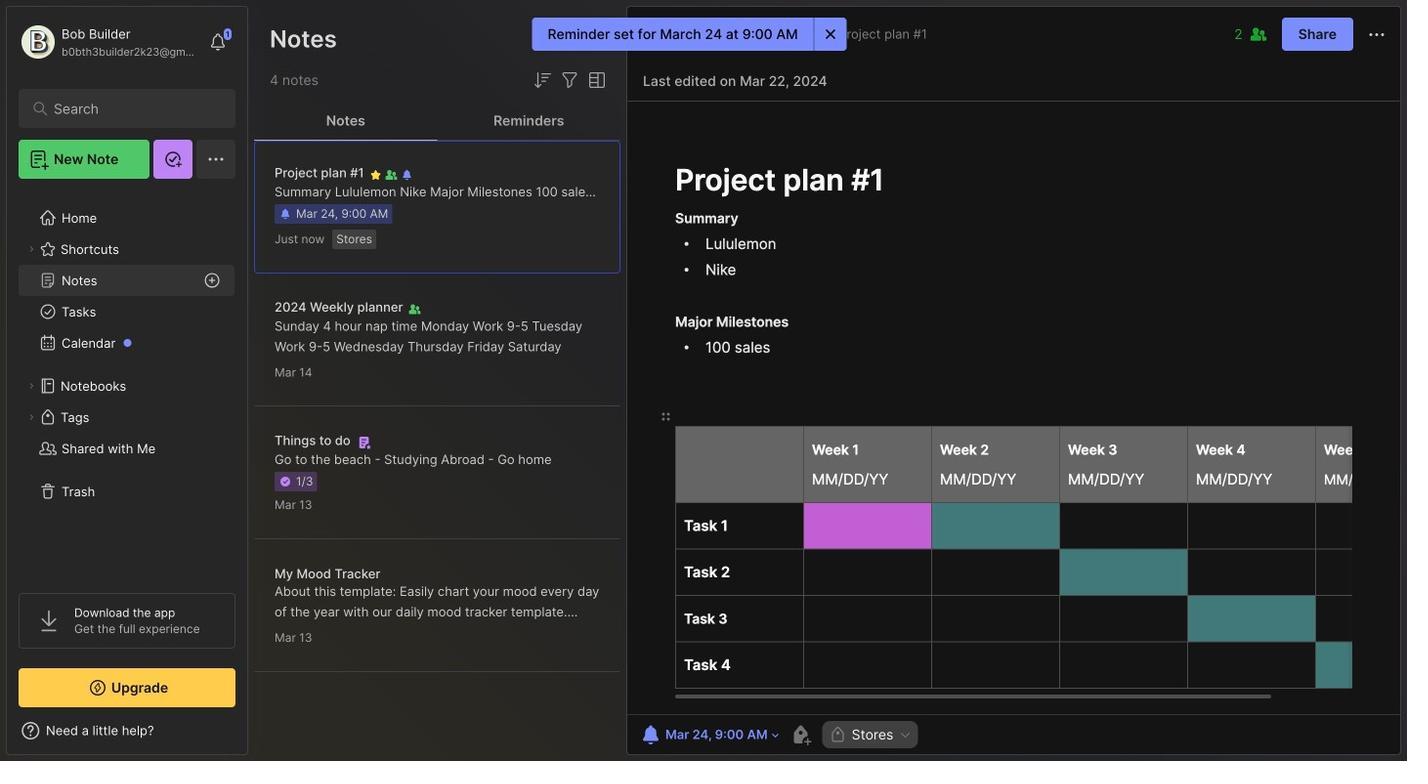 Task type: locate. For each thing, give the bounding box(es) containing it.
none search field inside main element
[[54, 97, 210, 120]]

Search text field
[[54, 100, 210, 118]]

expand tags image
[[25, 411, 37, 423]]

alert
[[532, 18, 847, 51]]

tree
[[7, 191, 247, 576]]

None search field
[[54, 97, 210, 120]]

add tag image
[[789, 723, 813, 747]]

expand note image
[[641, 22, 665, 46]]

Account field
[[19, 22, 199, 62]]

WHAT'S NEW field
[[7, 715, 247, 747]]

Edit reminder field
[[637, 721, 782, 749]]

Sort options field
[[531, 68, 554, 92]]

More actions field
[[1365, 22, 1389, 46]]

Stores Tag actions field
[[894, 728, 912, 742]]

add filters image
[[558, 68, 582, 92]]

Add filters field
[[558, 68, 582, 92]]

tab list
[[254, 102, 621, 141]]



Task type: vqa. For each thing, say whether or not it's contained in the screenshot.
the Please enter date.
no



Task type: describe. For each thing, give the bounding box(es) containing it.
more actions image
[[1365, 23, 1389, 46]]

note window element
[[627, 6, 1402, 760]]

View options field
[[582, 68, 609, 92]]

Note Editor text field
[[627, 101, 1401, 714]]

click to collapse image
[[247, 725, 261, 749]]

tree inside main element
[[7, 191, 247, 576]]

main element
[[0, 0, 254, 761]]

expand notebooks image
[[25, 380, 37, 392]]



